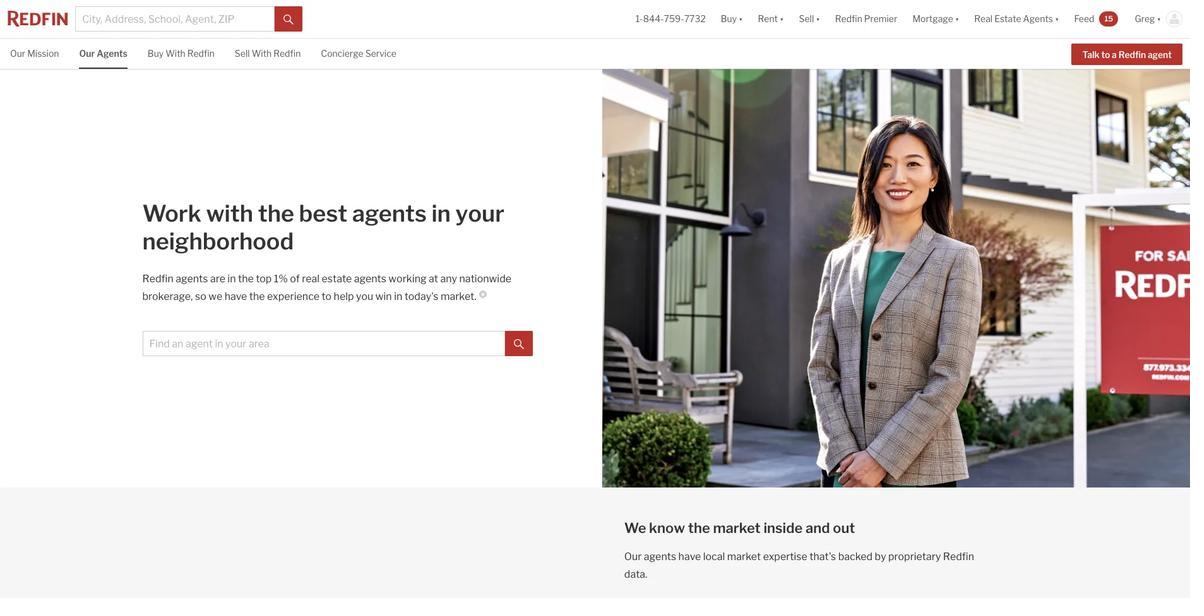Task type: vqa. For each thing, say whether or not it's contained in the screenshot.
left ROYAL
no



Task type: describe. For each thing, give the bounding box(es) containing it.
sell for sell ▾
[[799, 14, 815, 24]]

▾ for mortgage ▾
[[956, 14, 960, 24]]

redfin premier
[[836, 14, 898, 24]]

the left top
[[238, 273, 254, 285]]

concierge service
[[321, 48, 397, 59]]

premier
[[865, 14, 898, 24]]

buy with redfin
[[148, 48, 215, 59]]

sell ▾ button
[[792, 0, 828, 38]]

best
[[299, 200, 348, 228]]

redfin agents are in the top 1% of real estate agents working at any nationwide brokerage, so we have the experience to help you win in today's market.
[[142, 273, 512, 303]]

a
[[1113, 49, 1117, 60]]

redfin inside redfin agents are in the top 1% of real estate agents working at any nationwide brokerage, so we have the experience to help you win in today's market.
[[142, 273, 174, 285]]

to inside button
[[1102, 49, 1111, 60]]

to inside redfin agents are in the top 1% of real estate agents working at any nationwide brokerage, so we have the experience to help you win in today's market.
[[322, 291, 332, 303]]

844-
[[644, 14, 664, 24]]

data.
[[625, 569, 648, 581]]

0 horizontal spatial agents
[[97, 48, 128, 59]]

our for our agents
[[79, 48, 95, 59]]

agents inside work with the best agents in your neighborhood
[[352, 200, 427, 228]]

mortgage ▾ button
[[906, 0, 967, 38]]

redfin down city, address, school, agent, zip search field
[[187, 48, 215, 59]]

mortgage ▾ button
[[913, 0, 960, 38]]

work
[[142, 200, 201, 228]]

our agents link
[[79, 39, 128, 67]]

redfin left premier
[[836, 14, 863, 24]]

neighborhood
[[142, 228, 294, 256]]

at
[[429, 273, 438, 285]]

concierge
[[321, 48, 364, 59]]

a redfin agent image
[[603, 69, 1191, 488]]

your
[[456, 200, 505, 228]]

that's
[[810, 551, 837, 563]]

agents inside our agents have local market expertise that's backed by proprietary redfin data.
[[644, 551, 677, 563]]

1%
[[274, 273, 288, 285]]

sell ▾
[[799, 14, 820, 24]]

have inside our agents have local market expertise that's backed by proprietary redfin data.
[[679, 551, 701, 563]]

rent ▾ button
[[751, 0, 792, 38]]

with for sell
[[252, 48, 272, 59]]

real
[[975, 14, 993, 24]]

top
[[256, 273, 272, 285]]

with for buy
[[166, 48, 186, 59]]

1-844-759-7732
[[636, 14, 706, 24]]

agent
[[1148, 49, 1173, 60]]

buy for buy ▾
[[721, 14, 737, 24]]

brokerage,
[[142, 291, 193, 303]]

concierge service link
[[321, 39, 397, 67]]

experience
[[267, 291, 320, 303]]

sell ▾ button
[[799, 0, 820, 38]]

market.
[[441, 291, 477, 303]]

today's
[[405, 291, 439, 303]]

proprietary
[[889, 551, 942, 563]]

talk
[[1083, 49, 1100, 60]]

buy for buy with redfin
[[148, 48, 164, 59]]

our for our mission
[[10, 48, 25, 59]]

buy with redfin link
[[148, 39, 215, 67]]

by
[[875, 551, 887, 563]]

sell with redfin link
[[235, 39, 301, 67]]

disclaimer image
[[479, 291, 487, 298]]

buy ▾ button
[[714, 0, 751, 38]]

the right know in the right of the page
[[688, 520, 711, 536]]

help
[[334, 291, 354, 303]]



Task type: locate. For each thing, give the bounding box(es) containing it.
greg ▾
[[1136, 14, 1162, 24]]

to left a on the top right of page
[[1102, 49, 1111, 60]]

our mission
[[10, 48, 59, 59]]

our agents
[[79, 48, 128, 59]]

redfin right proprietary
[[944, 551, 975, 563]]

▾ right rent ▾
[[816, 14, 820, 24]]

1 horizontal spatial to
[[1102, 49, 1111, 60]]

0 horizontal spatial buy
[[148, 48, 164, 59]]

0 horizontal spatial have
[[225, 291, 247, 303]]

our for our agents have local market expertise that's backed by proprietary redfin data.
[[625, 551, 642, 563]]

have left local
[[679, 551, 701, 563]]

local
[[704, 551, 725, 563]]

our
[[10, 48, 25, 59], [79, 48, 95, 59], [625, 551, 642, 563]]

you
[[356, 291, 374, 303]]

work with the best agents in your neighborhood
[[142, 200, 505, 256]]

real
[[302, 273, 320, 285]]

our right mission
[[79, 48, 95, 59]]

the down top
[[249, 291, 265, 303]]

buy
[[721, 14, 737, 24], [148, 48, 164, 59]]

1 horizontal spatial in
[[394, 291, 403, 303]]

sell
[[799, 14, 815, 24], [235, 48, 250, 59]]

0 horizontal spatial our
[[10, 48, 25, 59]]

rent ▾
[[758, 14, 784, 24]]

0 vertical spatial to
[[1102, 49, 1111, 60]]

redfin inside our agents have local market expertise that's backed by proprietary redfin data.
[[944, 551, 975, 563]]

to left help
[[322, 291, 332, 303]]

in right "are" in the left top of the page
[[228, 273, 236, 285]]

1 vertical spatial agents
[[97, 48, 128, 59]]

we know the market inside and out
[[625, 520, 856, 536]]

the inside work with the best agents in your neighborhood
[[258, 200, 294, 228]]

win
[[376, 291, 392, 303]]

sell right buy with redfin at the left top of the page
[[235, 48, 250, 59]]

1 horizontal spatial have
[[679, 551, 701, 563]]

our mission link
[[10, 39, 59, 67]]

our up data.
[[625, 551, 642, 563]]

with
[[166, 48, 186, 59], [252, 48, 272, 59]]

buy ▾ button
[[721, 0, 743, 38]]

0 vertical spatial sell
[[799, 14, 815, 24]]

1 horizontal spatial our
[[79, 48, 95, 59]]

1 horizontal spatial buy
[[721, 14, 737, 24]]

▾ for greg ▾
[[1158, 14, 1162, 24]]

1 vertical spatial sell
[[235, 48, 250, 59]]

estate
[[995, 14, 1022, 24]]

buy down city, address, school, agent, zip search field
[[148, 48, 164, 59]]

0 vertical spatial market
[[713, 520, 761, 536]]

redfin down submit search icon
[[274, 48, 301, 59]]

0 horizontal spatial sell
[[235, 48, 250, 59]]

rent
[[758, 14, 778, 24]]

backed
[[839, 551, 873, 563]]

we
[[625, 520, 647, 536]]

redfin up brokerage, at left
[[142, 273, 174, 285]]

real estate agents ▾
[[975, 14, 1060, 24]]

0 horizontal spatial to
[[322, 291, 332, 303]]

redfin right a on the top right of page
[[1119, 49, 1147, 60]]

agents
[[1024, 14, 1054, 24], [97, 48, 128, 59]]

0 vertical spatial agents
[[1024, 14, 1054, 24]]

mortgage
[[913, 14, 954, 24]]

0 horizontal spatial in
[[228, 273, 236, 285]]

5 ▾ from the left
[[1056, 14, 1060, 24]]

redfin
[[836, 14, 863, 24], [187, 48, 215, 59], [274, 48, 301, 59], [1119, 49, 1147, 60], [142, 273, 174, 285], [944, 551, 975, 563]]

1-844-759-7732 link
[[636, 14, 706, 24]]

▾ left feed
[[1056, 14, 1060, 24]]

7732
[[685, 14, 706, 24]]

expertise
[[764, 551, 808, 563]]

▾ for buy ▾
[[739, 14, 743, 24]]

buy inside dropdown button
[[721, 14, 737, 24]]

sell right rent ▾
[[799, 14, 815, 24]]

submit search image
[[284, 14, 294, 24]]

sell inside sell ▾ dropdown button
[[799, 14, 815, 24]]

buy right 7732
[[721, 14, 737, 24]]

▾ for sell ▾
[[816, 14, 820, 24]]

rent ▾ button
[[758, 0, 784, 38]]

759-
[[664, 14, 685, 24]]

feed
[[1075, 14, 1095, 24]]

4 ▾ from the left
[[956, 14, 960, 24]]

our left mission
[[10, 48, 25, 59]]

redfin premier button
[[828, 0, 906, 38]]

our agents have local market expertise that's backed by proprietary redfin data.
[[625, 551, 975, 581]]

▾ right mortgage
[[956, 14, 960, 24]]

talk to a redfin agent
[[1083, 49, 1173, 60]]

1 ▾ from the left
[[739, 14, 743, 24]]

the
[[258, 200, 294, 228], [238, 273, 254, 285], [249, 291, 265, 303], [688, 520, 711, 536]]

greg
[[1136, 14, 1156, 24]]

▾
[[739, 14, 743, 24], [780, 14, 784, 24], [816, 14, 820, 24], [956, 14, 960, 24], [1056, 14, 1060, 24], [1158, 14, 1162, 24]]

service
[[366, 48, 397, 59]]

0 vertical spatial buy
[[721, 14, 737, 24]]

1 vertical spatial market
[[728, 551, 761, 563]]

City, Address, School, Agent, ZIP search field
[[75, 6, 275, 32]]

0 vertical spatial have
[[225, 291, 247, 303]]

working
[[389, 273, 427, 285]]

of
[[290, 273, 300, 285]]

to
[[1102, 49, 1111, 60], [322, 291, 332, 303]]

1 with from the left
[[166, 48, 186, 59]]

sell with redfin
[[235, 48, 301, 59]]

estate
[[322, 273, 352, 285]]

submit search image
[[514, 339, 524, 349]]

6 ▾ from the left
[[1158, 14, 1162, 24]]

sell for sell with redfin
[[235, 48, 250, 59]]

▾ right the rent at the top right
[[780, 14, 784, 24]]

1 vertical spatial have
[[679, 551, 701, 563]]

1 vertical spatial in
[[228, 273, 236, 285]]

with
[[206, 200, 253, 228]]

have
[[225, 291, 247, 303], [679, 551, 701, 563]]

and
[[806, 520, 831, 536]]

market inside our agents have local market expertise that's backed by proprietary redfin data.
[[728, 551, 761, 563]]

2 ▾ from the left
[[780, 14, 784, 24]]

buy ▾
[[721, 14, 743, 24]]

1-
[[636, 14, 644, 24]]

talk to a redfin agent button
[[1072, 43, 1183, 65]]

in
[[432, 200, 451, 228], [228, 273, 236, 285], [394, 291, 403, 303]]

sell inside 'sell with redfin' link
[[235, 48, 250, 59]]

have right we
[[225, 291, 247, 303]]

market
[[713, 520, 761, 536], [728, 551, 761, 563]]

have inside redfin agents are in the top 1% of real estate agents working at any nationwide brokerage, so we have the experience to help you win in today's market.
[[225, 291, 247, 303]]

1 horizontal spatial with
[[252, 48, 272, 59]]

real estate agents ▾ button
[[967, 0, 1067, 38]]

real estate agents ▾ link
[[975, 0, 1060, 38]]

mortgage ▾
[[913, 14, 960, 24]]

agents inside dropdown button
[[1024, 14, 1054, 24]]

1 vertical spatial to
[[322, 291, 332, 303]]

15
[[1105, 14, 1114, 23]]

in inside work with the best agents in your neighborhood
[[432, 200, 451, 228]]

0 horizontal spatial with
[[166, 48, 186, 59]]

our inside our agents have local market expertise that's backed by proprietary redfin data.
[[625, 551, 642, 563]]

nationwide
[[460, 273, 512, 285]]

1 horizontal spatial sell
[[799, 14, 815, 24]]

market up local
[[713, 520, 761, 536]]

so
[[195, 291, 206, 303]]

1 vertical spatial buy
[[148, 48, 164, 59]]

2 with from the left
[[252, 48, 272, 59]]

know
[[650, 520, 686, 536]]

inside
[[764, 520, 803, 536]]

mission
[[27, 48, 59, 59]]

▾ for rent ▾
[[780, 14, 784, 24]]

2 vertical spatial in
[[394, 291, 403, 303]]

2 horizontal spatial our
[[625, 551, 642, 563]]

are
[[210, 273, 225, 285]]

1 horizontal spatial agents
[[1024, 14, 1054, 24]]

the right with
[[258, 200, 294, 228]]

▾ left the rent at the top right
[[739, 14, 743, 24]]

market down we know the market inside and out
[[728, 551, 761, 563]]

we
[[209, 291, 222, 303]]

▾ right greg
[[1158, 14, 1162, 24]]

in right win
[[394, 291, 403, 303]]

Find an agent in your area search field
[[142, 331, 506, 357]]

2 horizontal spatial in
[[432, 200, 451, 228]]

agents
[[352, 200, 427, 228], [176, 273, 208, 285], [354, 273, 387, 285], [644, 551, 677, 563]]

any
[[441, 273, 457, 285]]

3 ▾ from the left
[[816, 14, 820, 24]]

in left your
[[432, 200, 451, 228]]

0 vertical spatial in
[[432, 200, 451, 228]]

out
[[833, 520, 856, 536]]



